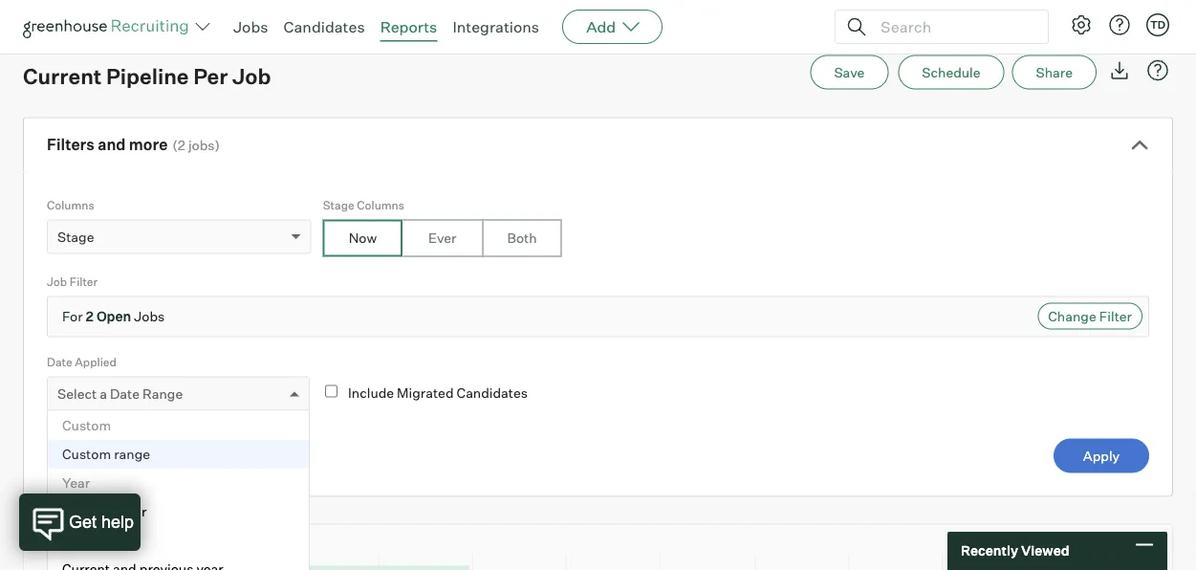 Task type: vqa. For each thing, say whether or not it's contained in the screenshot.
configure
no



Task type: locate. For each thing, give the bounding box(es) containing it.
apply button
[[1054, 439, 1150, 474]]

1 horizontal spatial candidates
[[457, 385, 528, 401]]

filter for change filter
[[1100, 308, 1132, 325]]

jobs link
[[233, 17, 268, 36]]

integrations link
[[453, 17, 540, 36]]

None checkbox
[[325, 386, 338, 398]]

date left applied
[[47, 355, 72, 369]]

and
[[98, 135, 126, 155]]

None field
[[48, 378, 67, 410]]

year down previous year
[[113, 532, 140, 549]]

0 vertical spatial filter
[[70, 275, 98, 289]]

2 custom from the top
[[62, 446, 111, 463]]

custom
[[62, 417, 111, 434], [62, 446, 111, 463]]

custom range
[[62, 446, 150, 463]]

now option
[[323, 220, 403, 257]]

recently
[[961, 542, 1019, 559]]

stage for stage columns
[[323, 198, 355, 212]]

current
[[113, 36, 161, 52], [23, 63, 102, 90], [62, 532, 110, 549]]

previous year
[[62, 503, 147, 520]]

current down all reports
[[23, 63, 102, 90]]

filter
[[70, 275, 98, 289], [1100, 308, 1132, 325]]

reports
[[380, 17, 437, 36], [42, 36, 92, 52]]

job
[[241, 36, 265, 52], [232, 63, 271, 90], [47, 275, 67, 289]]

all
[[23, 36, 39, 52]]

year for current year
[[113, 532, 140, 549]]

filters and more ( 2 jobs )
[[47, 135, 220, 155]]

job left candidates link
[[241, 36, 265, 52]]

1 horizontal spatial stage
[[323, 198, 355, 212]]

reports right all on the left of page
[[42, 36, 92, 52]]

0 horizontal spatial reports
[[42, 36, 92, 52]]

schedule
[[922, 64, 981, 81]]

add
[[586, 17, 616, 36]]

jobs
[[233, 17, 268, 36], [134, 309, 165, 325]]

columns up now
[[357, 198, 405, 212]]

1 horizontal spatial columns
[[357, 198, 405, 212]]

previous
[[62, 503, 117, 520]]

current inside option
[[62, 532, 110, 549]]

td
[[1150, 18, 1166, 31]]

list box
[[48, 411, 309, 570]]

0 horizontal spatial columns
[[47, 198, 94, 212]]

2 vertical spatial current
[[62, 532, 110, 549]]

job up for
[[47, 275, 67, 289]]

1 horizontal spatial jobs
[[233, 17, 268, 36]]

year inside 'option'
[[120, 503, 147, 520]]

0 vertical spatial current
[[113, 36, 161, 52]]

stage up "job filter"
[[57, 229, 94, 245]]

1 custom from the top
[[62, 417, 111, 434]]

ever
[[428, 230, 457, 247]]

0 vertical spatial stage
[[323, 198, 355, 212]]

0 vertical spatial year
[[120, 503, 147, 520]]

year
[[120, 503, 147, 520], [113, 532, 140, 549]]

1 horizontal spatial 2
[[178, 137, 185, 154]]

0 vertical spatial candidates
[[284, 17, 365, 36]]

year
[[62, 475, 90, 491]]

2 left jobs
[[178, 137, 185, 154]]

current right all reports link
[[113, 36, 161, 52]]

date
[[47, 355, 72, 369], [110, 386, 140, 402]]

current and previous year option
[[48, 555, 309, 570]]

year up current year
[[120, 503, 147, 520]]

date right a
[[110, 386, 140, 402]]

filter for job filter
[[70, 275, 98, 289]]

pipeline
[[164, 36, 214, 52], [106, 63, 189, 90]]

candidates right migrated
[[457, 385, 528, 401]]

select
[[57, 386, 97, 402]]

custom down 'select'
[[62, 417, 111, 434]]

recently viewed
[[961, 542, 1070, 559]]

share button
[[1012, 56, 1097, 90]]

configure image
[[1070, 13, 1093, 36]]

1 horizontal spatial filter
[[1100, 308, 1132, 325]]

0 vertical spatial per
[[217, 36, 238, 52]]

custom for custom range
[[62, 446, 111, 463]]

greenhouse recruiting image
[[23, 15, 195, 38]]

range
[[143, 386, 183, 402]]

1 vertical spatial stage
[[57, 229, 94, 245]]

add button
[[563, 10, 663, 44]]

custom up year
[[62, 446, 111, 463]]

1 vertical spatial year
[[113, 532, 140, 549]]

1 vertical spatial job
[[232, 63, 271, 90]]

2
[[178, 137, 185, 154], [86, 309, 94, 325]]

1 vertical spatial 2
[[86, 309, 94, 325]]

open
[[97, 309, 131, 325]]

date applied
[[47, 355, 117, 369]]

1 vertical spatial jobs
[[134, 309, 165, 325]]

0 horizontal spatial candidates
[[284, 17, 365, 36]]

candidates right jobs link
[[284, 17, 365, 36]]

columns
[[47, 198, 94, 212], [357, 198, 405, 212]]

job down jobs link
[[232, 63, 271, 90]]

0 horizontal spatial stage
[[57, 229, 94, 245]]

current pipeline per job
[[113, 36, 265, 52], [23, 63, 271, 90]]

reports right candidates link
[[380, 17, 437, 36]]

0 vertical spatial 2
[[178, 137, 185, 154]]

all reports link
[[23, 36, 92, 52]]

1 vertical spatial filter
[[1100, 308, 1132, 325]]

pipeline down current pipeline per job link
[[106, 63, 189, 90]]

jobs left candidates link
[[233, 17, 268, 36]]

1 vertical spatial current pipeline per job
[[23, 63, 271, 90]]

all reports
[[23, 36, 92, 52]]

job filter
[[47, 275, 98, 289]]

year inside option
[[113, 532, 140, 549]]

jobs right open
[[134, 309, 165, 325]]

stage
[[323, 198, 355, 212], [57, 229, 94, 245]]

apply
[[1083, 448, 1120, 465]]

columns up stage "option"
[[47, 198, 94, 212]]

0 horizontal spatial date
[[47, 355, 72, 369]]

current down previous
[[62, 532, 110, 549]]

candidates
[[284, 17, 365, 36], [457, 385, 528, 401]]

1 vertical spatial custom
[[62, 446, 111, 463]]

per
[[217, 36, 238, 52], [193, 63, 228, 90]]

2 inside filters and more ( 2 jobs )
[[178, 137, 185, 154]]

viewed
[[1021, 542, 1070, 559]]

2 right for
[[86, 309, 94, 325]]

filter up for
[[70, 275, 98, 289]]

stage up now
[[323, 198, 355, 212]]

1 vertical spatial per
[[193, 63, 228, 90]]

pipeline left jobs link
[[164, 36, 214, 52]]

filter inside button
[[1100, 308, 1132, 325]]

filter right change
[[1100, 308, 1132, 325]]

include
[[348, 385, 394, 401]]

0 horizontal spatial filter
[[70, 275, 98, 289]]

)
[[215, 137, 220, 154]]

migrated
[[397, 385, 454, 401]]

current for current year option
[[62, 532, 110, 549]]

0 vertical spatial custom
[[62, 417, 111, 434]]

select a date range
[[57, 386, 183, 402]]

current year option
[[48, 526, 309, 555]]

1 vertical spatial date
[[110, 386, 140, 402]]

custom inside option
[[62, 446, 111, 463]]



Task type: describe. For each thing, give the bounding box(es) containing it.
0 vertical spatial pipeline
[[164, 36, 214, 52]]

now
[[349, 230, 377, 247]]

custom for custom
[[62, 417, 111, 434]]

1 columns from the left
[[47, 198, 94, 212]]

save button
[[810, 56, 889, 90]]

0 horizontal spatial 2
[[86, 309, 94, 325]]

for 2 open jobs
[[62, 309, 165, 325]]

2 columns from the left
[[357, 198, 405, 212]]

stage option
[[57, 229, 94, 245]]

faq image
[[1147, 59, 1170, 82]]

a
[[100, 386, 107, 402]]

schedule button
[[898, 56, 1005, 90]]

1 horizontal spatial reports
[[380, 17, 437, 36]]

0 horizontal spatial jobs
[[134, 309, 165, 325]]

jobs
[[188, 137, 215, 154]]

td button
[[1143, 10, 1174, 40]]

integrations
[[453, 17, 540, 36]]

filters
[[47, 135, 95, 155]]

0 vertical spatial date
[[47, 355, 72, 369]]

0 vertical spatial job
[[241, 36, 265, 52]]

range
[[114, 446, 150, 463]]

current year
[[62, 532, 140, 549]]

current for current pipeline per job link
[[113, 36, 161, 52]]

download image
[[1108, 59, 1131, 82]]

year for previous year
[[120, 503, 147, 520]]

candidates link
[[284, 17, 365, 36]]

share
[[1036, 64, 1073, 81]]

td button
[[1147, 13, 1170, 36]]

1 vertical spatial current
[[23, 63, 102, 90]]

ever option
[[403, 220, 482, 257]]

both option
[[482, 220, 562, 257]]

save
[[834, 64, 865, 81]]

change filter
[[1048, 308, 1132, 325]]

1 horizontal spatial date
[[110, 386, 140, 402]]

both
[[507, 230, 537, 247]]

1 vertical spatial candidates
[[457, 385, 528, 401]]

1 vertical spatial pipeline
[[106, 63, 189, 90]]

reports link
[[380, 17, 437, 36]]

list box containing custom
[[48, 411, 309, 570]]

stage columns
[[323, 198, 405, 212]]

0 vertical spatial jobs
[[233, 17, 268, 36]]

custom range option
[[48, 440, 309, 469]]

change filter button
[[1038, 303, 1143, 330]]

save and schedule this report to revisit it! element
[[810, 56, 898, 90]]

Search text field
[[876, 13, 1031, 41]]

stage for stage
[[57, 229, 94, 245]]

0 vertical spatial current pipeline per job
[[113, 36, 265, 52]]

include migrated candidates
[[348, 385, 528, 401]]

change
[[1048, 308, 1097, 325]]

previous year option
[[48, 498, 309, 526]]

more
[[129, 135, 168, 155]]

(
[[172, 137, 178, 154]]

current pipeline per job link
[[113, 36, 265, 52]]

applied
[[75, 355, 117, 369]]

for
[[62, 309, 83, 325]]

2 vertical spatial job
[[47, 275, 67, 289]]



